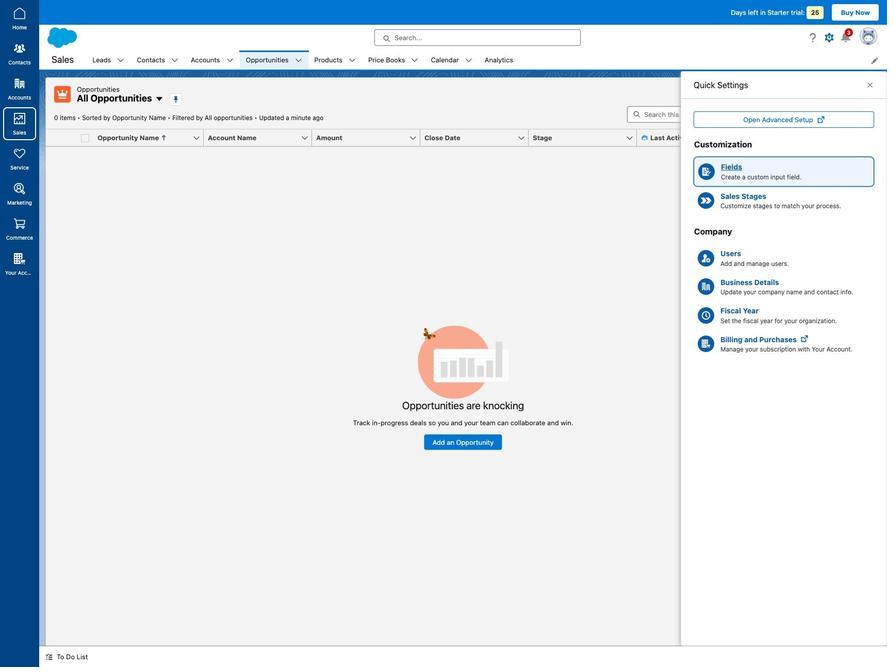 Task type: vqa. For each thing, say whether or not it's contained in the screenshot.
action Element
yes



Task type: describe. For each thing, give the bounding box(es) containing it.
1 list item from the left
[[86, 51, 131, 70]]

item number element
[[46, 130, 77, 147]]

last activity date element
[[637, 130, 752, 147]]

item number image
[[46, 130, 77, 146]]

text default image for 3rd "list item" from the left
[[226, 57, 234, 64]]

account name element
[[204, 130, 318, 147]]

all opportunities|opportunities|list view element
[[45, 77, 881, 647]]

all opportunities status
[[54, 114, 259, 122]]

select list display image
[[778, 106, 801, 123]]

opportunity owner alias element
[[746, 130, 860, 147]]

7 list item from the left
[[425, 51, 479, 70]]

action image
[[854, 130, 881, 146]]

text default image for 1st "list item" from the left
[[117, 57, 125, 64]]



Task type: locate. For each thing, give the bounding box(es) containing it.
3 list item from the left
[[185, 51, 240, 70]]

stage element
[[529, 130, 643, 147]]

amount element
[[312, 130, 427, 147]]

status
[[353, 326, 574, 450]]

list
[[86, 51, 888, 70]]

open in new tab image
[[818, 116, 825, 123]]

close date element
[[421, 130, 535, 147]]

list item
[[86, 51, 131, 70], [131, 51, 185, 70], [185, 51, 240, 70], [240, 51, 308, 70], [308, 51, 362, 70], [362, 51, 425, 70], [425, 51, 479, 70]]

5 list item from the left
[[308, 51, 362, 70]]

status inside all opportunities|opportunities|list view element
[[353, 326, 574, 450]]

list view controls image
[[753, 106, 776, 123]]

2 list item from the left
[[131, 51, 185, 70]]

text default image
[[117, 57, 125, 64], [226, 57, 234, 64], [349, 57, 356, 64], [465, 57, 473, 64], [641, 134, 649, 142], [45, 654, 53, 661]]

cell
[[77, 130, 93, 147]]

text default image for 5th "list item" from left
[[349, 57, 356, 64]]

opportunity name element
[[93, 130, 210, 147]]

4 list item from the left
[[240, 51, 308, 70]]

6 list item from the left
[[362, 51, 425, 70]]

action element
[[854, 130, 881, 147]]

text default image
[[171, 57, 179, 64], [295, 57, 302, 64], [411, 57, 419, 64], [155, 95, 163, 103], [801, 335, 808, 343]]

text default image for 7th "list item" from left
[[465, 57, 473, 64]]

Search All Opportunities list view. search field
[[627, 106, 751, 123]]

text default image inside last activity date element
[[641, 134, 649, 142]]

dialog
[[681, 71, 888, 647]]

cell inside all opportunities|opportunities|list view element
[[77, 130, 93, 147]]



